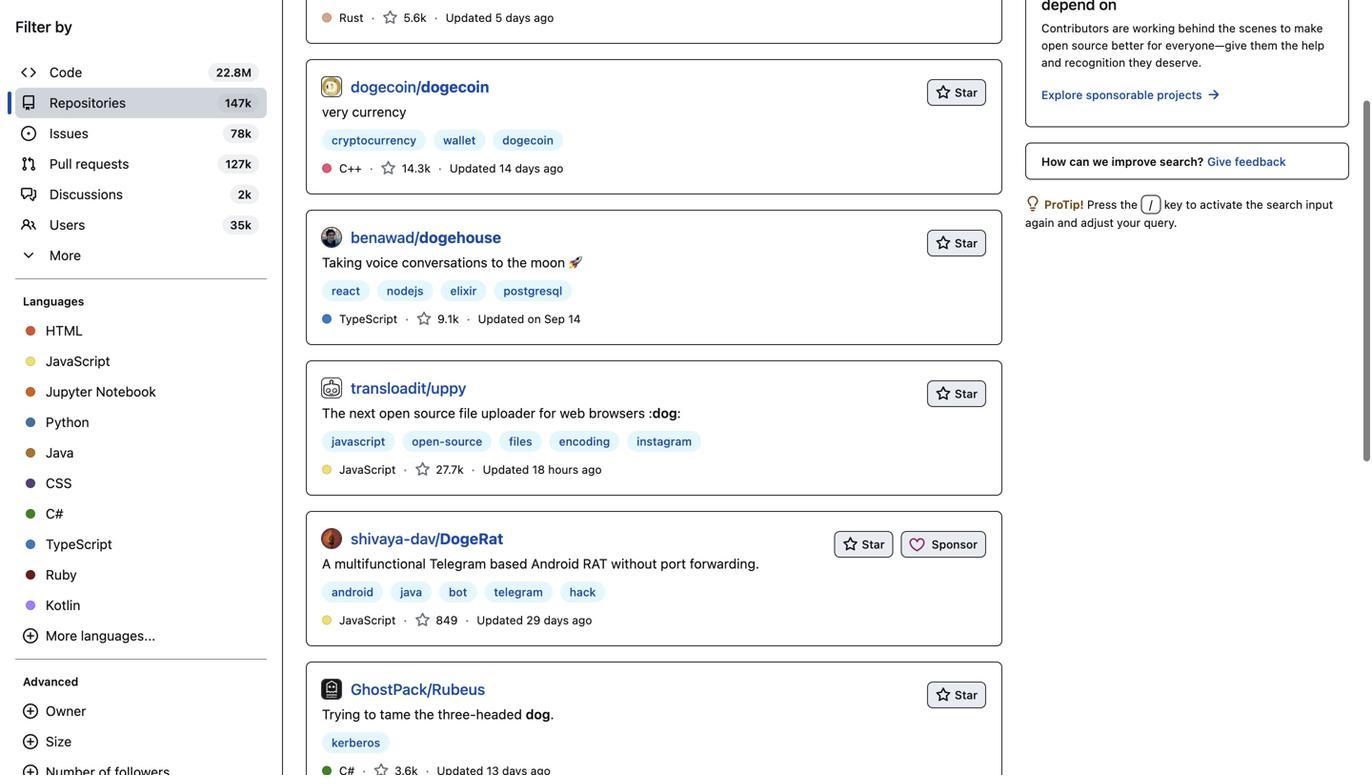 Task type: locate. For each thing, give the bounding box(es) containing it.
updated for transloadit/uppy
[[483, 463, 529, 476]]

source
[[1072, 39, 1109, 52], [414, 405, 456, 421], [445, 435, 483, 448]]

size
[[46, 734, 72, 749]]

updated left on
[[478, 312, 525, 326]]

1 vertical spatial for
[[539, 405, 556, 421]]

projects
[[1158, 88, 1203, 102]]

sc 9kayk9 0 image left "issues"
[[21, 126, 36, 141]]

hack
[[570, 585, 596, 599]]

for left web
[[539, 405, 556, 421]]

dog up "instagram"
[[653, 405, 677, 421]]

0 vertical spatial open
[[1042, 39, 1069, 52]]

moon
[[531, 255, 565, 270]]

c++
[[339, 162, 362, 175]]

the
[[1219, 21, 1236, 35], [1281, 39, 1299, 52], [1121, 198, 1138, 211], [1246, 198, 1264, 211], [507, 255, 527, 270], [415, 706, 434, 722]]

explore
[[1042, 88, 1083, 102]]

open-
[[412, 435, 445, 448]]

javascript down the android
[[339, 613, 396, 627]]

ago inside · updated 18 hours ago
[[582, 463, 602, 476]]

sc 9kayk9 0 image left 27.7k
[[415, 462, 430, 477]]

kerberos
[[332, 736, 380, 749]]

0 horizontal spatial typescript
[[46, 536, 112, 552]]

days for dogerat
[[544, 613, 569, 627]]

instagram
[[637, 435, 692, 448]]

updated inside · updated 14 days ago
[[450, 162, 496, 175]]

1 vertical spatial javascript
[[339, 463, 396, 476]]

plus circle image left owner
[[23, 704, 38, 719]]

ago right hours
[[582, 463, 602, 476]]

filter by region
[[0, 0, 282, 775]]

files link
[[500, 431, 542, 452]]

transloadit/uppy
[[351, 379, 466, 397]]

heart image
[[910, 537, 925, 552]]

sc 9kayk9 0 image for pull requests
[[21, 156, 36, 172]]

more inside button
[[46, 628, 77, 644]]

sc 9kayk9 0 image left 14.3k
[[381, 161, 396, 176]]

typescript up ruby
[[46, 536, 112, 552]]

plus circle image down advanced
[[23, 765, 38, 775]]

0 vertical spatial dogecoin
[[421, 78, 490, 96]]

tame
[[380, 706, 411, 722]]

source down file
[[445, 435, 483, 448]]

sc 9kayk9 0 image left pull
[[21, 156, 36, 172]]

to inside the key to activate the search input again and adjust your query.
[[1186, 198, 1197, 211]]

plus circle image for more languages...
[[23, 628, 38, 644]]

search
[[1267, 198, 1303, 211]]

javascript inside languages element
[[46, 353, 110, 369]]

plus circle image for size
[[23, 734, 38, 749]]

javascript language element
[[339, 461, 396, 478], [339, 612, 396, 629]]

plus circle image inside owner button
[[23, 704, 38, 719]]

sc 9kayk9 0 image inside "more" element
[[21, 248, 36, 263]]

updated left 5 on the top
[[446, 11, 492, 24]]

source up recognition
[[1072, 39, 1109, 52]]

star for transloadit/uppy
[[955, 387, 978, 400]]

updated down files link
[[483, 463, 529, 476]]

1 vertical spatial days
[[515, 162, 540, 175]]

1 vertical spatial more
[[46, 628, 77, 644]]

javascript language element down the android
[[339, 612, 396, 629]]

typescript down react
[[339, 312, 398, 326]]

14
[[499, 162, 512, 175], [568, 312, 581, 326]]

sc 9kayk9 0 image inside 5.6k link
[[383, 10, 398, 25]]

updated inside · updated on sep 14
[[478, 312, 525, 326]]

sc 9kayk9 0 image for users
[[21, 217, 36, 233]]

sc 9kayk9 0 image inside '9.1k' link
[[417, 311, 432, 327]]

the inside the key to activate the search input again and adjust your query.
[[1246, 198, 1264, 211]]

3 plus circle image from the top
[[23, 734, 38, 749]]

typescript language element
[[339, 310, 398, 327]]

5
[[495, 11, 503, 24]]

· right 14.3k
[[438, 160, 442, 176]]

sc 9kayk9 0 image left 849
[[415, 613, 430, 628]]

star for dogecoin/
[[955, 86, 978, 99]]

days down the dogecoin link
[[515, 162, 540, 175]]

1 horizontal spatial typescript
[[339, 312, 398, 326]]

0 horizontal spatial dog
[[526, 706, 551, 722]]

1 horizontal spatial dogecoin
[[503, 133, 554, 147]]

requests
[[76, 156, 129, 172]]

sc 9kayk9 0 image inside explore sponsorable projects link
[[1207, 87, 1222, 102]]

very currency
[[322, 104, 407, 120]]

127k
[[225, 157, 252, 171]]

dogecoin/
[[351, 78, 421, 96]]

0 horizontal spatial :
[[649, 405, 653, 421]]

ago down 'hack'
[[572, 613, 592, 627]]

147k
[[225, 96, 252, 110]]

0 vertical spatial 14
[[499, 162, 512, 175]]

files
[[509, 435, 533, 448]]

open down transloadit/uppy
[[379, 405, 410, 421]]

days right 5 on the top
[[506, 11, 531, 24]]

sc 9kayk9 0 image
[[21, 65, 36, 80], [1207, 87, 1222, 102], [21, 95, 36, 111], [21, 126, 36, 141], [21, 156, 36, 172], [381, 161, 396, 176], [21, 187, 36, 202], [21, 217, 36, 233], [415, 462, 430, 477]]

1 horizontal spatial open
[[1042, 39, 1069, 52]]

plus circle image inside more languages... button
[[23, 628, 38, 644]]

· down nodejs link
[[405, 311, 409, 327]]

sc 9kayk9 0 image inside 849 link
[[415, 613, 430, 628]]

updated down wallet link
[[450, 162, 496, 175]]

key to activate the search input again and adjust your query.
[[1026, 198, 1334, 229]]

more
[[50, 247, 81, 263], [46, 628, 77, 644]]

again
[[1026, 216, 1055, 229]]

dogerat
[[440, 530, 504, 548]]

how
[[1042, 155, 1067, 168]]

sponsorable
[[1086, 88, 1154, 102]]

0 vertical spatial for
[[1148, 39, 1163, 52]]

sc 9kayk9 0 image left discussions on the top left of the page
[[21, 187, 36, 202]]

14 down the dogecoin link
[[499, 162, 512, 175]]

sc 9kayk9 0 image up again
[[1026, 196, 1041, 211]]

javascript down javascript link
[[339, 463, 396, 476]]

python link
[[15, 407, 267, 438]]

draggable pane splitter slider
[[280, 0, 285, 775]]

them
[[1251, 39, 1278, 52]]

sc 9kayk9 0 image left repositories
[[21, 95, 36, 111]]

plus circle image
[[23, 628, 38, 644], [23, 704, 38, 719], [23, 734, 38, 749], [23, 765, 38, 775]]

sc 9kayk9 0 image
[[383, 10, 398, 25], [1026, 196, 1041, 211], [21, 248, 36, 263], [417, 311, 432, 327], [415, 613, 430, 628], [374, 763, 389, 775]]

the
[[322, 405, 346, 421]]

sc 9kayk9 0 image up the languages
[[21, 248, 36, 263]]

java
[[400, 585, 422, 599]]

more down kotlin
[[46, 628, 77, 644]]

input
[[1306, 198, 1334, 211]]

updated
[[446, 11, 492, 24], [450, 162, 496, 175], [478, 312, 525, 326], [483, 463, 529, 476], [477, 613, 523, 627]]

java
[[46, 445, 74, 460]]

hack link
[[560, 582, 606, 603]]

days for dogecoin
[[515, 162, 540, 175]]

/
[[1150, 198, 1153, 211]]

9.1k
[[438, 312, 459, 326]]

give
[[1208, 155, 1232, 168]]

14 inside · updated 14 days ago
[[499, 162, 512, 175]]

0 vertical spatial and
[[1042, 56, 1062, 69]]

0 horizontal spatial 14
[[499, 162, 512, 175]]

contributors are working behind the scenes to make open source better for everyone—give them the help and recognition they deserve.
[[1042, 21, 1325, 69]]

0 vertical spatial typescript
[[339, 312, 398, 326]]

react link
[[322, 280, 370, 301]]

sc 9kayk9 0 image left 9.1k on the top left
[[417, 311, 432, 327]]

sc 9kayk9 0 image right 'projects'
[[1207, 87, 1222, 102]]

1 horizontal spatial 14
[[568, 312, 581, 326]]

jupyter notebook
[[46, 384, 156, 399]]

1 plus circle image from the top
[[23, 628, 38, 644]]

0 vertical spatial javascript
[[46, 353, 110, 369]]

rust language element
[[339, 9, 364, 26]]

· updated 5 days ago
[[434, 10, 554, 25]]

star for benawad/
[[955, 236, 978, 250]]

javascript language element down javascript link
[[339, 461, 396, 478]]

pull
[[50, 156, 72, 172]]

1 javascript language element from the top
[[339, 461, 396, 478]]

1 vertical spatial javascript language element
[[339, 612, 396, 629]]

ago inside · updated 14 days ago
[[544, 162, 564, 175]]

we
[[1093, 155, 1109, 168]]

14.3k
[[402, 162, 431, 175]]

without
[[611, 556, 657, 572]]

better
[[1112, 39, 1145, 52]]

html link
[[15, 316, 267, 346]]

0 vertical spatial days
[[506, 11, 531, 24]]

sc 9kayk9 0 image for code
[[21, 65, 36, 80]]

ago for transloadit/uppy
[[582, 463, 602, 476]]

languages
[[23, 295, 84, 308]]

discussions
[[50, 186, 123, 202]]

days inside · updated 29 days ago
[[544, 613, 569, 627]]

can
[[1070, 155, 1090, 168]]

plus circle image inside size 'button'
[[23, 734, 38, 749]]

updated inside · updated 18 hours ago
[[483, 463, 529, 476]]

· right rust language element
[[371, 10, 375, 25]]

days inside · updated 5 days ago
[[506, 11, 531, 24]]

to right key
[[1186, 198, 1197, 211]]

0 vertical spatial more
[[50, 247, 81, 263]]

sc 9kayk9 0 image left code
[[21, 65, 36, 80]]

ago right 5 on the top
[[534, 11, 554, 24]]

0 horizontal spatial dogecoin
[[421, 78, 490, 96]]

telegram link
[[485, 582, 553, 603]]

days inside · updated 14 days ago
[[515, 162, 540, 175]]

plus circle image up advanced
[[23, 628, 38, 644]]

c# language element
[[339, 762, 355, 775]]

ago down the dogecoin link
[[544, 162, 564, 175]]

for down working
[[1148, 39, 1163, 52]]

2 vertical spatial javascript
[[339, 613, 396, 627]]

0 vertical spatial dog
[[653, 405, 677, 421]]

0 vertical spatial javascript language element
[[339, 461, 396, 478]]

14 right sep at the left of the page
[[568, 312, 581, 326]]

star button for benawad/
[[928, 230, 987, 256]]

javascript language element for transloadit/uppy
[[339, 461, 396, 478]]

jupyter notebook link
[[15, 377, 267, 407]]

2 javascript language element from the top
[[339, 612, 396, 629]]

updated for dogecoin/
[[450, 162, 496, 175]]

wallet link
[[434, 130, 486, 151]]

🚀
[[569, 255, 582, 270]]

0 horizontal spatial open
[[379, 405, 410, 421]]

sc 9kayk9 0 image left 'users'
[[21, 217, 36, 233]]

taking
[[322, 255, 362, 270]]

2 vertical spatial source
[[445, 435, 483, 448]]

·
[[371, 10, 375, 25], [434, 10, 438, 25], [370, 160, 373, 176], [438, 160, 442, 176], [405, 311, 409, 327], [467, 311, 471, 327], [404, 461, 407, 477], [472, 461, 475, 477], [404, 612, 407, 628], [466, 612, 469, 628]]

1 horizontal spatial dog
[[653, 405, 677, 421]]

updated for shivaya-dav/
[[477, 613, 523, 627]]

more languages... button
[[15, 621, 267, 651]]

1 vertical spatial dogecoin
[[503, 133, 554, 147]]

dog right headed
[[526, 706, 551, 722]]

plus circle image left size at the bottom left of page
[[23, 734, 38, 749]]

days right '29'
[[544, 613, 569, 627]]

open inside contributors are working behind the scenes to make open source better for everyone—give them the help and recognition they deserve.
[[1042, 39, 1069, 52]]

open
[[1042, 39, 1069, 52], [379, 405, 410, 421]]

voice
[[366, 255, 398, 270]]

1 horizontal spatial :
[[677, 405, 681, 421]]

1 vertical spatial typescript
[[46, 536, 112, 552]]

bot link
[[440, 582, 477, 603]]

sc 9kayk9 0 image left 5.6k
[[383, 10, 398, 25]]

1 vertical spatial and
[[1058, 216, 1078, 229]]

more for more
[[50, 247, 81, 263]]

:
[[649, 405, 653, 421], [677, 405, 681, 421]]

android link
[[322, 582, 383, 603]]

your
[[1117, 216, 1141, 229]]

2 plus circle image from the top
[[23, 704, 38, 719]]

updated inside · updated 29 days ago
[[477, 613, 523, 627]]

0 horizontal spatial for
[[539, 405, 556, 421]]

1 vertical spatial dog
[[526, 706, 551, 722]]

2 vertical spatial days
[[544, 613, 569, 627]]

updated left '29'
[[477, 613, 523, 627]]

dogecoin up · updated 14 days ago
[[503, 133, 554, 147]]

1 horizontal spatial for
[[1148, 39, 1163, 52]]

a
[[322, 556, 331, 572]]

the left search
[[1246, 198, 1264, 211]]

javascript up "jupyter"
[[46, 353, 110, 369]]

1 vertical spatial 14
[[568, 312, 581, 326]]

and down protip!
[[1058, 216, 1078, 229]]

0 vertical spatial source
[[1072, 39, 1109, 52]]

to left tame
[[364, 706, 376, 722]]

javascript
[[46, 353, 110, 369], [339, 463, 396, 476], [339, 613, 396, 627]]

code
[[50, 64, 82, 80]]

more down 'users'
[[50, 247, 81, 263]]

· right 849
[[466, 612, 469, 628]]

source inside open-source link
[[445, 435, 483, 448]]

everyone—give
[[1166, 39, 1248, 52]]

sc 9kayk9 0 image for 5.6k
[[383, 10, 398, 25]]

more languages...
[[46, 628, 156, 644]]

27.7k link
[[415, 461, 464, 478]]

to down 'dogehouse'
[[491, 255, 504, 270]]

to left make
[[1281, 21, 1292, 35]]

advanced
[[23, 675, 78, 688]]

cryptocurrency link
[[322, 130, 426, 151]]

and up explore
[[1042, 56, 1062, 69]]

ago
[[534, 11, 554, 24], [544, 162, 564, 175], [582, 463, 602, 476], [572, 613, 592, 627]]

owner button
[[15, 696, 267, 726]]

open down contributors
[[1042, 39, 1069, 52]]

· down java link
[[404, 612, 407, 628]]

source up open-
[[414, 405, 456, 421]]

ago inside · updated 29 days ago
[[572, 613, 592, 627]]

javascript for transloadit/uppy
[[339, 463, 396, 476]]

to inside contributors are working behind the scenes to make open source better for everyone—give them the help and recognition they deserve.
[[1281, 21, 1292, 35]]

dogecoin up wallet link
[[421, 78, 490, 96]]



Task type: vqa. For each thing, say whether or not it's contained in the screenshot.


Task type: describe. For each thing, give the bounding box(es) containing it.
5.6k
[[404, 11, 427, 24]]

the up your
[[1121, 198, 1138, 211]]

issues
[[50, 125, 89, 141]]

protip!
[[1045, 198, 1085, 211]]

rat
[[583, 556, 608, 572]]

benawad/
[[351, 228, 419, 246]]

filter by element
[[8, 50, 275, 775]]

star for ghostpack/rubeus
[[955, 688, 978, 702]]

more for more languages...
[[46, 628, 77, 644]]

star button for ghostpack/rubeus
[[928, 682, 987, 708]]

star button for transloadit/uppy
[[928, 380, 987, 407]]

sc 9kayk9 0 image inside 14.3k link
[[381, 161, 396, 176]]

taking voice conversations to the moon 🚀
[[322, 255, 582, 270]]

behind
[[1179, 21, 1216, 35]]

and inside the key to activate the search input again and adjust your query.
[[1058, 216, 1078, 229]]

size button
[[15, 726, 267, 757]]

· right 5.6k
[[434, 10, 438, 25]]

trying
[[322, 706, 360, 722]]

press the
[[1088, 198, 1138, 211]]

ghostpack/rubeus
[[351, 680, 485, 698]]

javascript link
[[322, 431, 395, 452]]

filter by
[[15, 18, 72, 36]]

advanced element
[[8, 696, 275, 775]]

activate
[[1201, 198, 1243, 211]]

4 plus circle image from the top
[[23, 765, 38, 775]]

how can we improve search? give feedback
[[1042, 155, 1287, 168]]

query.
[[1144, 216, 1178, 229]]

css
[[46, 475, 72, 491]]

27.7k
[[436, 463, 464, 476]]

· right c++ language element
[[370, 160, 373, 176]]

updated inside · updated 5 days ago
[[446, 11, 492, 24]]

ago for dogecoin/
[[544, 162, 564, 175]]

feedback
[[1235, 155, 1287, 168]]

port
[[661, 556, 686, 572]]

kotlin link
[[15, 590, 267, 621]]

for inside contributors are working behind the scenes to make open source better for everyone—give them the help and recognition they deserve.
[[1148, 39, 1163, 52]]

the left moon
[[507, 255, 527, 270]]

telegram
[[494, 585, 543, 599]]

currency
[[352, 104, 407, 120]]

kotlin
[[46, 597, 80, 613]]

sc 9kayk9 0 image for repositories
[[21, 95, 36, 111]]

users
[[50, 217, 85, 233]]

dogecoin link
[[493, 130, 563, 151]]

and inside contributors are working behind the scenes to make open source better for everyone—give them the help and recognition they deserve.
[[1042, 56, 1062, 69]]

29
[[527, 613, 541, 627]]

next
[[349, 405, 376, 421]]

on
[[528, 312, 541, 326]]

ago for shivaya-dav/
[[572, 613, 592, 627]]

javascript link
[[15, 346, 267, 377]]

give feedback button
[[1208, 151, 1287, 171]]

more element
[[15, 240, 267, 271]]

bot
[[449, 585, 467, 599]]

plus circle image for owner
[[23, 704, 38, 719]]

three-
[[438, 706, 476, 722]]

· right 9.1k on the top left
[[467, 311, 471, 327]]

the left help
[[1281, 39, 1299, 52]]

ruby link
[[15, 560, 267, 590]]

ruby
[[46, 567, 77, 582]]

open-source
[[412, 435, 483, 448]]

instagram link
[[627, 431, 702, 452]]

sponsor link
[[901, 531, 987, 558]]

sc 9kayk9 0 image for issues
[[21, 126, 36, 141]]

typescript inside languages element
[[46, 536, 112, 552]]

ago inside · updated 5 days ago
[[534, 11, 554, 24]]

849
[[436, 613, 458, 627]]

shivaya-
[[351, 530, 411, 548]]

are
[[1113, 21, 1130, 35]]

22.8m
[[216, 66, 252, 79]]

1 : from the left
[[649, 405, 653, 421]]

a multifunctional telegram based android rat without port forwarding.
[[322, 556, 760, 572]]

javascript for shivaya-dav/
[[339, 613, 396, 627]]

javascript language element for shivaya-dav/
[[339, 612, 396, 629]]

explore sponsorable projects link
[[1042, 86, 1334, 111]]

1 vertical spatial source
[[414, 405, 456, 421]]

benawad/ dogehouse
[[351, 228, 502, 246]]

sc 9kayk9 0 image right c# language element at the bottom left of page
[[374, 763, 389, 775]]

sc 9kayk9 0 image for 849
[[415, 613, 430, 628]]

transloadit/uppy link
[[351, 377, 466, 399]]

languages...
[[81, 628, 156, 644]]

scenes
[[1240, 21, 1278, 35]]

sc 9kayk9 0 image for discussions
[[21, 187, 36, 202]]

sc 9kayk9 0 image inside 27.7k link
[[415, 462, 430, 477]]

sc 9kayk9 0 image for 9.1k
[[417, 311, 432, 327]]

html
[[46, 323, 83, 338]]

trying to tame the three-headed dog .
[[322, 706, 554, 722]]

wallet
[[443, 133, 476, 147]]

1 vertical spatial open
[[379, 405, 410, 421]]

deserve.
[[1156, 56, 1202, 69]]

elixir link
[[441, 280, 487, 301]]

search?
[[1160, 155, 1204, 168]]

dogecoin/ dogecoin
[[351, 78, 490, 96]]

pull requests
[[50, 156, 129, 172]]

improve
[[1112, 155, 1157, 168]]

key
[[1165, 198, 1183, 211]]

shivaya-dav/ dogerat
[[351, 530, 504, 548]]

c++ language element
[[339, 160, 362, 177]]

dav/
[[411, 530, 440, 548]]

14 inside · updated on sep 14
[[568, 312, 581, 326]]

updated for benawad/
[[478, 312, 525, 326]]

9.1k link
[[417, 310, 459, 327]]

working
[[1133, 21, 1176, 35]]

hours
[[548, 463, 579, 476]]

source inside contributors are working behind the scenes to make open source better for everyone—give them the help and recognition they deserve.
[[1072, 39, 1109, 52]]

help
[[1302, 39, 1325, 52]]

· left 27.7k link
[[404, 461, 407, 477]]

jupyter
[[46, 384, 92, 399]]

78k
[[231, 127, 252, 140]]

star button for dogecoin/
[[928, 79, 987, 106]]

forwarding.
[[690, 556, 760, 572]]

· right 27.7k
[[472, 461, 475, 477]]

sep
[[544, 312, 565, 326]]

c#
[[46, 506, 63, 521]]

web
[[560, 405, 586, 421]]

languages element
[[8, 316, 275, 660]]

file
[[459, 405, 478, 421]]

2 : from the left
[[677, 405, 681, 421]]

rust
[[339, 11, 364, 24]]

open-source link
[[403, 431, 492, 452]]

based
[[490, 556, 528, 572]]

the down ghostpack/rubeus
[[415, 706, 434, 722]]

5.6k link
[[383, 9, 427, 26]]

the up everyone—give
[[1219, 21, 1236, 35]]

android
[[332, 585, 374, 599]]

2k
[[238, 188, 252, 201]]

android
[[531, 556, 580, 572]]

sc 9kayk9 0 image for protip!
[[1026, 196, 1041, 211]]

press
[[1088, 198, 1118, 211]]



